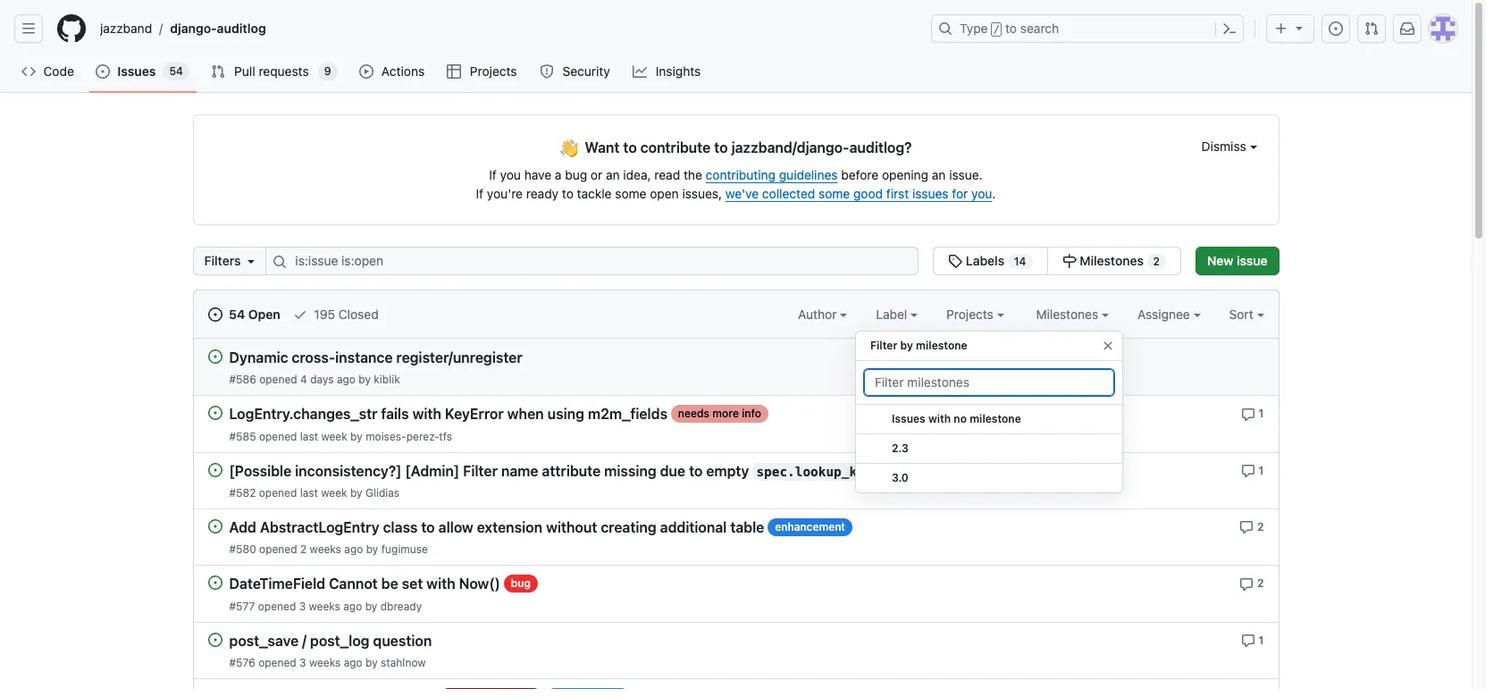 Task type: locate. For each thing, give the bounding box(es) containing it.
assignee
[[1138, 307, 1194, 322]]

0 horizontal spatial projects
[[470, 63, 517, 79]]

open issue element for dynamic cross-instance register/unregister
[[208, 349, 222, 364]]

abstractlogentry
[[260, 519, 379, 536]]

if
[[489, 167, 497, 182], [476, 186, 484, 201]]

comment image for post_save / post_log question
[[1241, 634, 1255, 648]]

0 horizontal spatial 54
[[169, 64, 183, 78]]

1 horizontal spatial issue opened image
[[1329, 21, 1343, 36]]

0 horizontal spatial if
[[476, 186, 484, 201]]

projects right the table icon
[[470, 63, 517, 79]]

5 open issue element from the top
[[208, 575, 222, 590]]

5 open issue image from the top
[[208, 632, 222, 647]]

1 vertical spatial bug
[[511, 577, 531, 590]]

instance
[[335, 350, 393, 366]]

git pull request image for the right issue opened image
[[1365, 21, 1379, 36]]

1 horizontal spatial issues
[[892, 412, 926, 425]]

/ left django-
[[159, 21, 163, 36]]

/ right type
[[994, 23, 1000, 36]]

1 vertical spatial projects
[[947, 307, 997, 322]]

filters button
[[193, 247, 267, 275]]

or
[[591, 167, 603, 182]]

0 horizontal spatial filter
[[463, 463, 498, 479]]

triangle down image
[[1292, 21, 1307, 35], [244, 254, 259, 268]]

opened up datetimefield
[[259, 543, 297, 556]]

milestones inside popup button
[[1036, 307, 1102, 322]]

#580
[[229, 543, 256, 556]]

more for logentry.changes_str fails with keyerror when using m2m_fields
[[713, 407, 739, 420]]

filters
[[204, 253, 241, 268]]

open issue element for post_save / post_log question
[[208, 631, 222, 647]]

/ for jazzband
[[159, 21, 163, 36]]

weeks down post_save / post_log question link
[[309, 656, 341, 669]]

plus image
[[1274, 21, 1289, 36]]

open issue image
[[208, 576, 222, 590]]

add abstractlogentry class to allow extension without creating additional table
[[229, 519, 764, 536]]

2 week from the top
[[321, 486, 347, 500]]

closed
[[339, 307, 379, 322]]

1 vertical spatial issue opened image
[[208, 307, 222, 322]]

2 open issue element from the top
[[208, 405, 222, 420]]

opened inside dynamic cross-instance register/unregister #586             opened 4 days ago by kiblik
[[259, 373, 297, 386]]

1 open issue element from the top
[[208, 349, 222, 364]]

register/unregister
[[396, 350, 523, 366]]

notifications image
[[1400, 21, 1415, 36]]

/ left post_log
[[302, 633, 307, 649]]

m2m_fields
[[588, 406, 668, 422]]

now()
[[459, 576, 500, 592]]

2.3 link
[[856, 434, 1122, 464]]

to right due
[[689, 463, 703, 479]]

jazzband
[[100, 21, 152, 36]]

last for logentry.changes_str fails with keyerror when using m2m_fields
[[300, 430, 318, 443]]

comment image inside 1 link
[[1241, 464, 1255, 478]]

/ inside jazzband / django-auditlog
[[159, 21, 163, 36]]

1 open issue image from the top
[[208, 349, 222, 364]]

needs more info for [possible inconsistency?] [admin] filter name attribute missing due to empty
[[902, 464, 986, 477]]

195
[[314, 307, 335, 322]]

extension
[[477, 519, 543, 536]]

to up contributing
[[714, 139, 728, 156]]

weeks for cannot
[[309, 599, 340, 613]]

dynamic
[[229, 350, 288, 366]]

kiblik link
[[374, 373, 400, 386]]

code link
[[14, 58, 82, 85]]

0 horizontal spatial /
[[159, 21, 163, 36]]

0 vertical spatial 1
[[1259, 407, 1264, 420]]

1 vertical spatial needs more info link
[[895, 462, 993, 480]]

1 horizontal spatial an
[[932, 167, 946, 182]]

2 vertical spatial 1
[[1259, 633, 1264, 647]]

open issue element for add abstractlogentry class to allow extension without creating additional table
[[208, 518, 222, 533]]

1 vertical spatial filter
[[463, 463, 498, 479]]

1 vertical spatial 1 link
[[1241, 462, 1264, 478]]

play image
[[359, 64, 373, 79]]

filter
[[870, 339, 898, 352], [463, 463, 498, 479]]

4 open issue element from the top
[[208, 518, 222, 533]]

2 horizontal spatial /
[[994, 23, 1000, 36]]

0 vertical spatial 54
[[169, 64, 183, 78]]

0 vertical spatial triangle down image
[[1292, 21, 1307, 35]]

0 vertical spatial 3
[[299, 599, 306, 613]]

security
[[563, 63, 610, 79]]

0 horizontal spatial more
[[713, 407, 739, 420]]

0 vertical spatial needs more info
[[678, 407, 761, 420]]

1 vertical spatial week
[[321, 486, 347, 500]]

1 an from the left
[[606, 167, 620, 182]]

0 vertical spatial if
[[489, 167, 497, 182]]

1 vertical spatial you
[[972, 186, 992, 201]]

jazzband / django-auditlog
[[100, 21, 266, 36]]

1 2 link from the top
[[1240, 518, 1264, 535]]

2 some from the left
[[819, 186, 850, 201]]

1 vertical spatial weeks
[[309, 599, 340, 613]]

triangle down image left search image
[[244, 254, 259, 268]]

menu containing filter by milestone
[[855, 324, 1123, 508]]

1 vertical spatial 2 link
[[1240, 575, 1264, 591]]

0 horizontal spatial needs more info
[[678, 407, 761, 420]]

with right 'set'
[[427, 576, 455, 592]]

1 horizontal spatial milestone
[[970, 412, 1021, 425]]

4 open issue image from the top
[[208, 519, 222, 533]]

1 vertical spatial comment image
[[1241, 634, 1255, 648]]

0 horizontal spatial you
[[500, 167, 521, 182]]

ago right days
[[337, 373, 356, 386]]

#585
[[229, 430, 256, 443]]

1 vertical spatial 3
[[299, 656, 306, 669]]

1 vertical spatial triangle down image
[[244, 254, 259, 268]]

None search field
[[193, 247, 1182, 275]]

1 last from the top
[[300, 430, 318, 443]]

comment image
[[1241, 407, 1255, 422], [1241, 634, 1255, 648]]

filter left "name"
[[463, 463, 498, 479]]

0 vertical spatial milestone
[[916, 339, 968, 352]]

2.3
[[892, 441, 909, 455]]

if up "you're"
[[489, 167, 497, 182]]

opened left 4
[[259, 373, 297, 386]]

no
[[954, 412, 967, 425]]

opened inside post_save / post_log question #576             opened 3 weeks ago by stahlnow
[[258, 656, 296, 669]]

by left fugimuse 'link'
[[366, 543, 378, 556]]

to right ready
[[562, 186, 574, 201]]

1 vertical spatial issues
[[892, 412, 926, 425]]

/ inside post_save / post_log question #576             opened 3 weeks ago by stahlnow
[[302, 633, 307, 649]]

0 vertical spatial bug
[[565, 167, 587, 182]]

new issue
[[1207, 253, 1268, 268]]

logentry.changes_str fails with keyerror when using m2m_fields link
[[229, 406, 668, 422]]

more right 3.0 at the bottom
[[937, 464, 963, 477]]

needs more info link up empty
[[671, 405, 769, 423]]

1 horizontal spatial projects
[[947, 307, 997, 322]]

post_save / post_log question link
[[229, 633, 432, 649]]

6 open issue element from the top
[[208, 631, 222, 647]]

1 1 link from the top
[[1241, 405, 1264, 422]]

0 vertical spatial info
[[742, 407, 761, 420]]

1 vertical spatial git pull request image
[[211, 64, 225, 79]]

1 horizontal spatial needs more info
[[902, 464, 986, 477]]

dynamic cross-instance register/unregister link
[[229, 350, 523, 366]]

0 vertical spatial last
[[300, 430, 318, 443]]

ago inside post_save / post_log question #576             opened 3 weeks ago by stahlnow
[[344, 656, 363, 669]]

more up empty
[[713, 407, 739, 420]]

weeks down abstractlogentry
[[310, 543, 341, 556]]

1 vertical spatial info
[[966, 464, 986, 477]]

info up empty
[[742, 407, 761, 420]]

projects inside popup button
[[947, 307, 997, 322]]

triangle down image inside filters popup button
[[244, 254, 259, 268]]

2 vertical spatial weeks
[[309, 656, 341, 669]]

by left stahlnow
[[366, 656, 378, 669]]

3 down datetimefield
[[299, 599, 306, 613]]

3 1 link from the top
[[1241, 631, 1264, 648]]

needs more info link
[[671, 405, 769, 423], [895, 462, 993, 480]]

needs more info link down 2.3
[[895, 462, 993, 480]]

some down idea,
[[615, 186, 647, 201]]

if left "you're"
[[476, 186, 484, 201]]

by down instance
[[359, 373, 371, 386]]

bug right now()
[[511, 577, 531, 590]]

week up inconsistency?]
[[321, 430, 347, 443]]

git pull request image
[[1365, 21, 1379, 36], [211, 64, 225, 79]]

1 vertical spatial 1
[[1259, 464, 1264, 477]]

.
[[992, 186, 996, 201]]

9
[[324, 64, 331, 78]]

set
[[402, 576, 423, 592]]

0 vertical spatial projects
[[470, 63, 517, 79]]

1 horizontal spatial info
[[966, 464, 986, 477]]

0 horizontal spatial info
[[742, 407, 761, 420]]

bug right a
[[565, 167, 587, 182]]

1 horizontal spatial filter
[[870, 339, 898, 352]]

needs up due
[[678, 407, 710, 420]]

3 open issue image from the top
[[208, 463, 222, 477]]

1 horizontal spatial /
[[302, 633, 307, 649]]

1 vertical spatial 54
[[229, 307, 245, 322]]

1 horizontal spatial if
[[489, 167, 497, 182]]

2 open issue image from the top
[[208, 406, 222, 420]]

milestone image
[[1062, 254, 1077, 268]]

weeks
[[310, 543, 341, 556], [309, 599, 340, 613], [309, 656, 341, 669]]

enhancement
[[775, 520, 845, 533]]

2 1 link from the top
[[1241, 462, 1264, 478]]

0 vertical spatial needs more info link
[[671, 405, 769, 423]]

0 vertical spatial issues
[[117, 63, 156, 79]]

3 open issue element from the top
[[208, 462, 222, 477]]

some
[[615, 186, 647, 201], [819, 186, 850, 201]]

open issue element for [possible inconsistency?] [admin] filter name attribute missing due to empty
[[208, 462, 222, 477]]

1 link for logentry.changes_str fails with keyerror when using m2m_fields
[[1241, 405, 1264, 422]]

3 1 from the top
[[1259, 633, 1264, 647]]

1 vertical spatial more
[[937, 464, 963, 477]]

0 vertical spatial issue opened image
[[1329, 21, 1343, 36]]

logentry.changes_str
[[229, 406, 378, 422]]

0 vertical spatial week
[[321, 430, 347, 443]]

milestones up close menu image
[[1036, 307, 1102, 322]]

2 vertical spatial comment image
[[1240, 577, 1254, 591]]

issue opened image
[[1329, 21, 1343, 36], [208, 307, 222, 322]]

by down inconsistency?]
[[350, 486, 362, 500]]

triangle down image right plus icon
[[1292, 21, 1307, 35]]

opened down post_save
[[258, 656, 296, 669]]

milestone up 2.3 link
[[970, 412, 1021, 425]]

git pull request image left pull
[[211, 64, 225, 79]]

keyerror
[[445, 406, 504, 422]]

comment image
[[1241, 464, 1255, 478], [1240, 520, 1254, 535], [1240, 577, 1254, 591]]

open issue element
[[208, 349, 222, 364], [208, 405, 222, 420], [208, 462, 222, 477], [208, 518, 222, 533], [208, 575, 222, 590], [208, 631, 222, 647]]

issue opened image right plus icon
[[1329, 21, 1343, 36]]

guidelines
[[779, 167, 838, 182]]

week for [possible inconsistency?] [admin] filter name attribute missing due to empty
[[321, 486, 347, 500]]

0 vertical spatial needs
[[678, 407, 710, 420]]

open issue image for [possible inconsistency?] [admin] filter name attribute missing due to empty
[[208, 463, 222, 477]]

last up abstractlogentry
[[300, 486, 318, 500]]

contributing
[[706, 167, 776, 182]]

missing
[[604, 463, 657, 479]]

0 horizontal spatial issue opened image
[[208, 307, 222, 322]]

list
[[93, 14, 921, 43]]

milestones inside issue element
[[1080, 253, 1144, 268]]

perez-
[[406, 430, 439, 443]]

needs more info down 2.3
[[902, 464, 986, 477]]

54 left the open
[[229, 307, 245, 322]]

ago down 'cannot'
[[343, 599, 362, 613]]

issues right issue opened icon
[[117, 63, 156, 79]]

needs down 2.3
[[902, 464, 934, 477]]

1 horizontal spatial 54
[[229, 307, 245, 322]]

0 vertical spatial comment image
[[1241, 407, 1255, 422]]

fugimuse link
[[381, 543, 428, 556]]

2
[[1153, 255, 1160, 268], [1257, 520, 1264, 533], [300, 543, 307, 556], [1257, 577, 1264, 590]]

for
[[952, 186, 968, 201]]

1 link
[[1241, 405, 1264, 422], [1241, 462, 1264, 478], [1241, 631, 1264, 648]]

milestones right milestone image
[[1080, 253, 1144, 268]]

issue opened image left 54 open
[[208, 307, 222, 322]]

54 down jazzband / django-auditlog
[[169, 64, 183, 78]]

0 horizontal spatial an
[[606, 167, 620, 182]]

issues up 2.3
[[892, 412, 926, 425]]

1 vertical spatial comment image
[[1240, 520, 1254, 535]]

ago down post_log
[[344, 656, 363, 669]]

0 vertical spatial 1 link
[[1241, 405, 1264, 422]]

if you have a bug or an idea, read the contributing guidelines before opening an issue. if you're ready to tackle some open issues, we've collected some good first issues for you .
[[476, 167, 996, 201]]

ago inside dynamic cross-instance register/unregister #586             opened 4 days ago by kiblik
[[337, 373, 356, 386]]

some down the before
[[819, 186, 850, 201]]

week
[[321, 430, 347, 443], [321, 486, 347, 500]]

an up issues
[[932, 167, 946, 182]]

milestones for milestones 2
[[1080, 253, 1144, 268]]

1 horizontal spatial needs more info link
[[895, 462, 993, 480]]

0 vertical spatial weeks
[[310, 543, 341, 556]]

1 1 from the top
[[1259, 407, 1264, 420]]

issue opened image
[[96, 64, 110, 79]]

0 horizontal spatial bug
[[511, 577, 531, 590]]

2 1 from the top
[[1259, 464, 1264, 477]]

opened down logentry.changes_str
[[259, 430, 297, 443]]

1 horizontal spatial some
[[819, 186, 850, 201]]

tfs
[[439, 430, 452, 443]]

label button
[[876, 305, 918, 324]]

by down datetimefield cannot be set with now()
[[365, 599, 377, 613]]

1 vertical spatial needs
[[902, 464, 934, 477]]

0 vertical spatial filter
[[870, 339, 898, 352]]

opened for add abstractlogentry class to allow extension without creating additional table
[[259, 543, 297, 556]]

check image
[[293, 307, 307, 322]]

[possible inconsistency?] [admin] filter name attribute missing due to empty spec.lookup_kwarg
[[229, 463, 888, 479]]

/ for post_save
[[302, 633, 307, 649]]

open issue element for logentry.changes_str fails with keyerror when using m2m_fields
[[208, 405, 222, 420]]

3.0 link
[[856, 464, 1122, 493]]

1 horizontal spatial bug
[[565, 167, 587, 182]]

idea,
[[623, 167, 651, 182]]

last down logentry.changes_str
[[300, 430, 318, 443]]

/ for type
[[994, 23, 1000, 36]]

/ inside type / to search
[[994, 23, 1000, 36]]

0 horizontal spatial triangle down image
[[244, 254, 259, 268]]

0 horizontal spatial git pull request image
[[211, 64, 225, 79]]

1 for [possible inconsistency?] [admin] filter name attribute missing due to empty
[[1259, 464, 1264, 477]]

good
[[854, 186, 883, 201]]

by down label popup button
[[901, 339, 913, 352]]

1 for logentry.changes_str fails with keyerror when using m2m_fields
[[1259, 407, 1264, 420]]

you right for
[[972, 186, 992, 201]]

0 horizontal spatial issues
[[117, 63, 156, 79]]

opened down datetimefield
[[258, 599, 296, 613]]

projects down the labels
[[947, 307, 997, 322]]

0 vertical spatial git pull request image
[[1365, 21, 1379, 36]]

54 for 54
[[169, 64, 183, 78]]

1 horizontal spatial needs
[[902, 464, 934, 477]]

1 horizontal spatial more
[[937, 464, 963, 477]]

issue.
[[949, 167, 983, 182]]

an right or
[[606, 167, 620, 182]]

4
[[300, 373, 307, 386]]

0 vertical spatial 2 link
[[1240, 518, 1264, 535]]

git pull request image left notifications image
[[1365, 21, 1379, 36]]

comment image for logentry.changes_str fails with keyerror when using m2m_fields
[[1241, 407, 1255, 422]]

0 horizontal spatial some
[[615, 186, 647, 201]]

1 vertical spatial milestones
[[1036, 307, 1102, 322]]

needs more info up empty
[[678, 407, 761, 420]]

2 comment image from the top
[[1241, 634, 1255, 648]]

you up "you're"
[[500, 167, 521, 182]]

1 comment image from the top
[[1241, 407, 1255, 422]]

you
[[500, 167, 521, 182], [972, 186, 992, 201]]

week down inconsistency?]
[[321, 486, 347, 500]]

security link
[[533, 58, 619, 85]]

menu
[[855, 324, 1123, 508]]

auditlog
[[217, 21, 266, 36]]

1 vertical spatial last
[[300, 486, 318, 500]]

0 horizontal spatial needs more info link
[[671, 405, 769, 423]]

0 vertical spatial comment image
[[1241, 464, 1255, 478]]

2 last from the top
[[300, 486, 318, 500]]

2 vertical spatial 1 link
[[1241, 631, 1264, 648]]

open issue element for datetimefield cannot be set with now()
[[208, 575, 222, 590]]

more
[[713, 407, 739, 420], [937, 464, 963, 477]]

info down issues with no milestone link
[[966, 464, 986, 477]]

2 an from the left
[[932, 167, 946, 182]]

0 vertical spatial milestones
[[1080, 253, 1144, 268]]

0 vertical spatial more
[[713, 407, 739, 420]]

1 vertical spatial needs more info
[[902, 464, 986, 477]]

to right want
[[623, 139, 637, 156]]

1 week from the top
[[321, 430, 347, 443]]

open issue image
[[208, 349, 222, 364], [208, 406, 222, 420], [208, 463, 222, 477], [208, 519, 222, 533], [208, 632, 222, 647]]

pull requests
[[234, 63, 309, 79]]

glidias
[[365, 486, 400, 500]]

needs
[[678, 407, 710, 420], [902, 464, 934, 477]]

bug link
[[504, 575, 538, 593]]

ago up 'cannot'
[[344, 543, 363, 556]]

last
[[300, 430, 318, 443], [300, 486, 318, 500]]

code image
[[21, 64, 36, 79]]

0 horizontal spatial needs
[[678, 407, 710, 420]]

open issue image for add abstractlogentry class to allow extension without creating additional table
[[208, 519, 222, 533]]

1 horizontal spatial git pull request image
[[1365, 21, 1379, 36]]

weeks up post_save / post_log question link
[[309, 599, 340, 613]]

opened down [possible at the left bottom
[[259, 486, 297, 500]]

ago
[[337, 373, 356, 386], [344, 543, 363, 556], [343, 599, 362, 613], [344, 656, 363, 669]]

needs for [possible inconsistency?] [admin] filter name attribute missing due to empty
[[902, 464, 934, 477]]

milestones
[[1080, 253, 1144, 268], [1036, 307, 1102, 322]]

filter down the label
[[870, 339, 898, 352]]

3 down post_save / post_log question link
[[299, 656, 306, 669]]

milestone down projects popup button
[[916, 339, 968, 352]]



Task type: describe. For each thing, give the bounding box(es) containing it.
logentry.changes_str fails with keyerror when using m2m_fields
[[229, 406, 668, 422]]

allow
[[438, 519, 473, 536]]

1 vertical spatial milestone
[[970, 412, 1021, 425]]

enhancement link
[[768, 518, 853, 536]]

cannot
[[329, 576, 378, 592]]

author button
[[798, 305, 847, 324]]

post_save / post_log question #576             opened 3 weeks ago by stahlnow
[[229, 633, 432, 669]]

homepage image
[[57, 14, 86, 43]]

labels
[[966, 253, 1005, 268]]

by inside dynamic cross-instance register/unregister #586             opened 4 days ago by kiblik
[[359, 373, 371, 386]]

due
[[660, 463, 686, 479]]

issues,
[[682, 186, 722, 201]]

assignee button
[[1138, 305, 1201, 324]]

labels 14
[[963, 253, 1026, 268]]

contributing guidelines link
[[706, 167, 838, 182]]

we've collected some good first issues for you link
[[726, 186, 992, 201]]

actions
[[382, 63, 425, 79]]

needs for logentry.changes_str fails with keyerror when using m2m_fields
[[678, 407, 710, 420]]

comment image for add abstractlogentry class to allow extension without creating additional table
[[1240, 520, 1254, 535]]

54 open
[[226, 307, 280, 322]]

[admin]
[[405, 463, 460, 479]]

command palette image
[[1223, 21, 1237, 36]]

new
[[1207, 253, 1234, 268]]

1 link for [possible inconsistency?] [admin] filter name attribute missing due to empty
[[1241, 462, 1264, 478]]

filter by milestone
[[870, 339, 968, 352]]

days
[[310, 373, 334, 386]]

2 inside milestones 2
[[1153, 255, 1160, 268]]

1 some from the left
[[615, 186, 647, 201]]

new issue link
[[1196, 247, 1279, 275]]

by inside post_save / post_log question #576             opened 3 weeks ago by stahlnow
[[366, 656, 378, 669]]

moises-
[[366, 430, 406, 443]]

we've
[[726, 186, 759, 201]]

open issue image for dynamic cross-instance register/unregister
[[208, 349, 222, 364]]

stahlnow
[[381, 656, 426, 669]]

datetimefield
[[229, 576, 325, 592]]

milestones for milestones
[[1036, 307, 1102, 322]]

week for logentry.changes_str fails with keyerror when using m2m_fields
[[321, 430, 347, 443]]

question
[[373, 633, 432, 649]]

info for logentry.changes_str fails with keyerror when using m2m_fields
[[742, 407, 761, 420]]

1 horizontal spatial triangle down image
[[1292, 21, 1307, 35]]

[possible
[[229, 463, 292, 479]]

last for [possible inconsistency?] [admin] filter name attribute missing due to empty
[[300, 486, 318, 500]]

open
[[248, 307, 280, 322]]

git pull request image for issue opened icon
[[211, 64, 225, 79]]

inconsistency?]
[[295, 463, 402, 479]]

1 for post_save / post_log question
[[1259, 633, 1264, 647]]

ready
[[526, 186, 559, 201]]

with left no
[[928, 412, 951, 425]]

👋
[[560, 136, 578, 159]]

author
[[798, 307, 840, 322]]

read
[[655, 167, 680, 182]]

Filter milestones text field
[[863, 368, 1115, 397]]

issues with no milestone link
[[856, 405, 1122, 434]]

#582             opened last week by glidias
[[229, 486, 400, 500]]

type / to search
[[960, 21, 1059, 36]]

attribute
[[542, 463, 601, 479]]

spec.lookup_kwarg
[[756, 465, 888, 479]]

3 inside post_save / post_log question #576             opened 3 weeks ago by stahlnow
[[299, 656, 306, 669]]

class
[[383, 519, 418, 536]]

add
[[229, 519, 256, 536]]

close menu image
[[1101, 339, 1115, 353]]

more for [possible inconsistency?] [admin] filter name attribute missing due to empty
[[937, 464, 963, 477]]

dbready
[[380, 599, 422, 613]]

insights link
[[626, 58, 710, 85]]

post_save
[[229, 633, 299, 649]]

requests
[[259, 63, 309, 79]]

to right class
[[421, 519, 435, 536]]

2 2 link from the top
[[1240, 575, 1264, 591]]

opened for logentry.changes_str fails with keyerror when using m2m_fields
[[259, 430, 297, 443]]

0 vertical spatial you
[[500, 167, 521, 182]]

comment image for [possible inconsistency?] [admin] filter name attribute missing due to empty
[[1241, 464, 1255, 478]]

Search all issues text field
[[266, 247, 919, 275]]

add abstractlogentry class to allow extension without creating additional table link
[[229, 519, 764, 536]]

search
[[1020, 21, 1059, 36]]

#586
[[229, 373, 256, 386]]

dbready link
[[380, 599, 422, 613]]

the
[[684, 167, 702, 182]]

with up perez-
[[413, 406, 442, 422]]

type
[[960, 21, 988, 36]]

milestones 2
[[1077, 253, 1160, 268]]

dismiss
[[1202, 139, 1250, 154]]

table
[[730, 519, 764, 536]]

glidias link
[[365, 486, 400, 500]]

info for [possible inconsistency?] [admin] filter name attribute missing due to empty
[[966, 464, 986, 477]]

django-auditlog link
[[163, 14, 273, 43]]

open issue image for logentry.changes_str fails with keyerror when using m2m_fields
[[208, 406, 222, 420]]

needs more info link for [possible inconsistency?] [admin] filter name attribute missing due to empty
[[895, 462, 993, 480]]

Issues search field
[[266, 247, 919, 275]]

search image
[[273, 255, 287, 269]]

pull
[[234, 63, 255, 79]]

bug inside if you have a bug or an idea, read the contributing guidelines before opening an issue. if you're ready to tackle some open issues, we've collected some good first issues for you .
[[565, 167, 587, 182]]

#582
[[229, 486, 256, 500]]

0 horizontal spatial milestone
[[916, 339, 968, 352]]

by left moises-
[[350, 430, 363, 443]]

weeks inside post_save / post_log question #576             opened 3 weeks ago by stahlnow
[[309, 656, 341, 669]]

issues for issues
[[117, 63, 156, 79]]

have
[[524, 167, 552, 182]]

auditlog?
[[850, 139, 912, 156]]

insights
[[656, 63, 701, 79]]

1 horizontal spatial you
[[972, 186, 992, 201]]

issues for issues with no milestone
[[892, 412, 926, 425]]

datetimefield cannot be set with now()
[[229, 576, 500, 592]]

fugimuse
[[381, 543, 428, 556]]

tackle
[[577, 186, 612, 201]]

creating
[[601, 519, 657, 536]]

needs more info for logentry.changes_str fails with keyerror when using m2m_fields
[[678, 407, 761, 420]]

weeks for abstractlogentry
[[310, 543, 341, 556]]

195 closed link
[[293, 305, 379, 324]]

filter inside menu
[[870, 339, 898, 352]]

graph image
[[633, 64, 647, 79]]

195 closed
[[311, 307, 379, 322]]

open issue image for post_save / post_log question
[[208, 632, 222, 647]]

you're
[[487, 186, 523, 201]]

none search field containing filters
[[193, 247, 1182, 275]]

shield image
[[540, 64, 554, 79]]

opened for datetimefield cannot be set with now()
[[258, 599, 296, 613]]

tag image
[[948, 254, 963, 268]]

sort button
[[1229, 305, 1264, 324]]

moises-perez-tfs link
[[366, 430, 452, 443]]

milestones button
[[1036, 305, 1109, 324]]

to inside if you have a bug or an idea, read the contributing guidelines before opening an issue. if you're ready to tackle some open issues, we've collected some good first issues for you .
[[562, 186, 574, 201]]

issue opened image inside the 54 open link
[[208, 307, 222, 322]]

first
[[886, 186, 909, 201]]

jazzband/django-
[[732, 139, 850, 156]]

1 vertical spatial if
[[476, 186, 484, 201]]

opened for [possible inconsistency?] [admin] filter name attribute missing due to empty
[[259, 486, 297, 500]]

to left search
[[1006, 21, 1017, 36]]

issue element
[[933, 247, 1182, 275]]

54 for 54 open
[[229, 307, 245, 322]]

actions link
[[352, 58, 433, 85]]

want
[[585, 139, 620, 156]]

1 link for post_save / post_log question
[[1241, 631, 1264, 648]]

table image
[[447, 64, 462, 79]]

needs more info link for logentry.changes_str fails with keyerror when using m2m_fields
[[671, 405, 769, 423]]

projects link
[[440, 58, 526, 85]]

kiblik
[[374, 373, 400, 386]]

a
[[555, 167, 562, 182]]

bug inside bug link
[[511, 577, 531, 590]]

list containing jazzband
[[93, 14, 921, 43]]

when
[[507, 406, 544, 422]]

#577             opened 3 weeks ago by dbready
[[229, 599, 422, 613]]

fails
[[381, 406, 409, 422]]



Task type: vqa. For each thing, say whether or not it's contained in the screenshot.
git pull request icon for MacmillanPlatform
no



